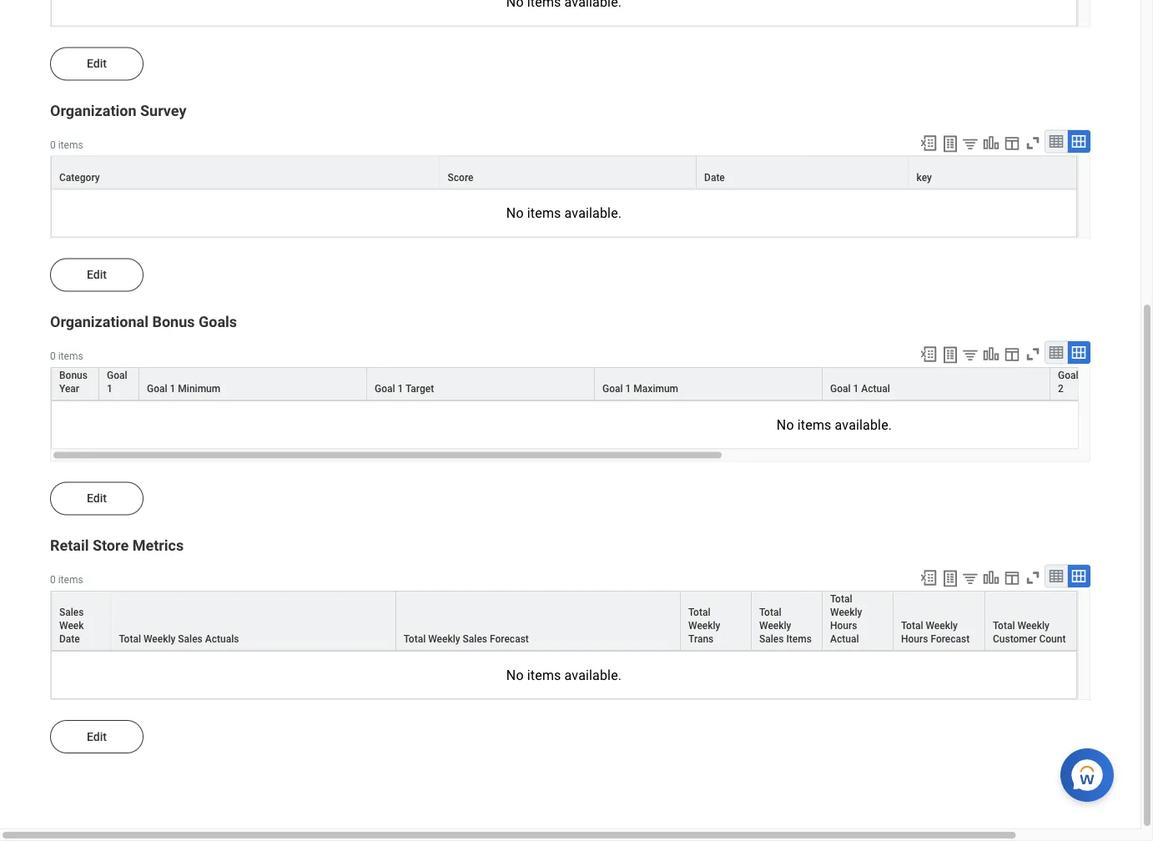 Task type: describe. For each thing, give the bounding box(es) containing it.
row for goals
[[51, 367, 1154, 401]]

retail store metrics
[[50, 537, 184, 555]]

weekly for total weekly hours actual
[[831, 607, 863, 618]]

key
[[917, 172, 932, 183]]

fullscreen image
[[1024, 345, 1043, 364]]

actual inside "popup button"
[[862, 383, 891, 395]]

total weekly trans button
[[681, 592, 751, 650]]

count
[[1040, 633, 1066, 645]]

total weekly trans
[[689, 607, 721, 645]]

table image inside organization survey group
[[1049, 133, 1065, 150]]

hours for forecast
[[902, 633, 929, 645]]

expand/collapse chart image for organizational bonus goals
[[983, 345, 1001, 364]]

1 edit button from the top
[[50, 47, 144, 81]]

total weekly sales items
[[760, 607, 812, 645]]

toolbar inside organization survey group
[[912, 130, 1091, 156]]

goal 1 button
[[99, 368, 139, 400]]

expand table image for organizational bonus goals
[[1071, 345, 1088, 361]]

goal 1 maximum
[[603, 383, 679, 395]]

goal for goal 1 maximum
[[603, 383, 623, 395]]

fullscreen image for organization survey
[[1024, 134, 1043, 152]]

total weekly sales forecast button
[[396, 592, 680, 650]]

bonus inside popup button
[[59, 370, 88, 381]]

goal for goal 1 actual
[[831, 383, 851, 395]]

goal 1 minimum button
[[139, 368, 367, 400]]

goal 1 target button
[[367, 368, 594, 400]]

actual inside the total weekly hours actual
[[831, 633, 859, 645]]

date button
[[697, 157, 909, 188]]

edit for 1st edit button
[[87, 57, 107, 71]]

export to worksheets image for organizational bonus goals
[[941, 345, 961, 365]]

no items available. for goals
[[777, 417, 893, 433]]

weekly for total weekly customer count
[[1018, 620, 1050, 632]]

sales week date button
[[52, 592, 111, 650]]

1 for goal 1 maximum
[[626, 383, 631, 395]]

total weekly customer count button
[[986, 592, 1077, 650]]

score button
[[440, 157, 696, 188]]

retail
[[50, 537, 89, 555]]

total for total weekly hours forecast
[[902, 620, 924, 632]]

total weekly hours forecast
[[902, 620, 970, 645]]

0 for organization survey
[[50, 139, 56, 151]]

table image for goals
[[1049, 345, 1065, 361]]

survey
[[140, 102, 187, 119]]

total for total weekly customer count
[[993, 620, 1016, 632]]

items down score popup button
[[527, 205, 561, 221]]

retail store metrics group
[[50, 536, 1091, 700]]

0 items for retail store metrics
[[50, 574, 83, 586]]

hours for actual
[[831, 620, 858, 632]]

total for total weekly sales actuals
[[119, 633, 141, 645]]

category
[[59, 172, 100, 183]]

4 edit button from the top
[[50, 720, 144, 754]]

items down "retail"
[[58, 574, 83, 586]]

goals
[[199, 313, 237, 331]]

available. inside organization survey group
[[565, 205, 622, 221]]

weekly for total weekly sales items
[[760, 620, 792, 632]]

trans
[[689, 633, 714, 645]]

no for goals
[[777, 417, 795, 433]]

0 for retail store metrics
[[50, 574, 56, 586]]

goal 1 minimum
[[147, 383, 221, 395]]

total weekly hours forecast button
[[894, 592, 985, 650]]

total for total weekly sales items
[[760, 607, 782, 618]]

select to filter grid data image for retail store metrics
[[962, 570, 980, 588]]

goal 1 target
[[375, 383, 434, 395]]

store
[[93, 537, 129, 555]]

goal 1
[[107, 370, 127, 395]]

goal for goal 1 minimum
[[147, 383, 167, 395]]

table image for metrics
[[1049, 568, 1065, 585]]

fullscreen image for retail store metrics
[[1024, 569, 1043, 588]]

target
[[406, 383, 434, 395]]

organization
[[50, 102, 137, 119]]

total for total weekly sales forecast
[[404, 633, 426, 645]]

actuals
[[205, 633, 239, 645]]

weekly for total weekly sales forecast
[[428, 633, 461, 645]]

0 items for organizational bonus goals
[[50, 350, 83, 362]]

total weekly sales items button
[[752, 592, 822, 650]]

organization survey
[[50, 102, 187, 119]]

no inside organization survey group
[[507, 205, 524, 221]]

2
[[1059, 383, 1064, 395]]

toolbar for goals
[[912, 341, 1091, 367]]

weekly for total weekly hours forecast
[[926, 620, 958, 632]]

items
[[787, 633, 812, 645]]

workday assistant region
[[1061, 742, 1121, 802]]

click to view/edit grid preferences image for metrics
[[1003, 569, 1022, 588]]

organization survey group
[[50, 101, 1091, 238]]

total weekly customer count
[[993, 620, 1066, 645]]

1 for goal 1
[[107, 383, 113, 395]]

total for total weekly trans
[[689, 607, 711, 618]]



Task type: locate. For each thing, give the bounding box(es) containing it.
4 edit from the top
[[87, 730, 107, 744]]

bonus left goals
[[152, 313, 195, 331]]

forecast
[[490, 633, 529, 645], [931, 633, 970, 645]]

available. inside retail store metrics group
[[565, 667, 622, 683]]

2 0 items from the top
[[50, 350, 83, 362]]

table image right expand/collapse chart image
[[1049, 133, 1065, 150]]

edit for fourth edit button from the top
[[87, 730, 107, 744]]

row
[[51, 156, 1078, 189], [51, 367, 1154, 401], [51, 591, 1078, 651]]

goal
[[107, 370, 127, 381], [1059, 370, 1079, 381], [147, 383, 167, 395], [375, 383, 395, 395], [603, 383, 623, 395], [831, 383, 851, 395]]

2 vertical spatial toolbar
[[912, 565, 1091, 591]]

export to excel image for metrics
[[920, 569, 938, 588]]

row inside organization survey group
[[51, 156, 1078, 189]]

1 vertical spatial table image
[[1049, 345, 1065, 361]]

goal for goal 1
[[107, 370, 127, 381]]

2 vertical spatial 0 items
[[50, 574, 83, 586]]

0 vertical spatial row
[[51, 156, 1078, 189]]

1
[[107, 383, 113, 395], [170, 383, 176, 395], [398, 383, 404, 395], [626, 383, 631, 395], [854, 383, 859, 395]]

0 items inside retail store metrics group
[[50, 574, 83, 586]]

0 horizontal spatial hours
[[831, 620, 858, 632]]

export to worksheets image left select to filter grid data icon
[[941, 345, 961, 365]]

organizational
[[50, 313, 149, 331]]

total inside total weekly hours forecast
[[902, 620, 924, 632]]

0 vertical spatial actual
[[862, 383, 891, 395]]

1 horizontal spatial forecast
[[931, 633, 970, 645]]

select to filter grid data image for organization survey
[[962, 135, 980, 152]]

1 for goal 1 target
[[398, 383, 404, 395]]

0 items down "retail"
[[50, 574, 83, 586]]

items up bonus year
[[58, 350, 83, 362]]

click to view/edit grid preferences image up total weekly customer count popup button
[[1003, 569, 1022, 588]]

total weekly sales actuals button
[[111, 592, 396, 650]]

table image inside organizational bonus goals group
[[1049, 345, 1065, 361]]

fullscreen image up total weekly customer count popup button
[[1024, 569, 1043, 588]]

metrics
[[132, 537, 184, 555]]

1 vertical spatial toolbar
[[912, 341, 1091, 367]]

expand table image for organization survey
[[1071, 133, 1088, 150]]

1 vertical spatial row
[[51, 367, 1154, 401]]

2 forecast from the left
[[931, 633, 970, 645]]

actual
[[862, 383, 891, 395], [831, 633, 859, 645]]

no inside organizational bonus goals group
[[777, 417, 795, 433]]

1 horizontal spatial date
[[705, 172, 725, 183]]

edit for 2nd edit button from the bottom of the page
[[87, 492, 107, 506]]

year
[[59, 383, 79, 395]]

expand/collapse chart image for retail store metrics
[[983, 569, 1001, 588]]

week
[[59, 620, 84, 632]]

total weekly hours actual
[[831, 593, 863, 645]]

export to worksheets image for organization survey
[[941, 134, 961, 154]]

1 toolbar from the top
[[912, 130, 1091, 156]]

0 inside organization survey group
[[50, 139, 56, 151]]

available. inside organizational bonus goals group
[[835, 417, 893, 433]]

toolbar inside retail store metrics group
[[912, 565, 1091, 591]]

0 vertical spatial hours
[[831, 620, 858, 632]]

0 down "retail"
[[50, 574, 56, 586]]

expand/collapse chart image right export to worksheets image
[[983, 569, 1001, 588]]

items up category
[[58, 139, 83, 151]]

3 table image from the top
[[1049, 568, 1065, 585]]

row containing bonus year
[[51, 367, 1154, 401]]

3 edit from the top
[[87, 492, 107, 506]]

date
[[705, 172, 725, 183], [59, 633, 80, 645]]

goal for goal 1 target
[[375, 383, 395, 395]]

0 vertical spatial toolbar
[[912, 130, 1091, 156]]

0 vertical spatial 0 items
[[50, 139, 83, 151]]

1 vertical spatial expand/collapse chart image
[[983, 569, 1001, 588]]

weekly for total weekly sales actuals
[[144, 633, 176, 645]]

0 vertical spatial bonus
[[152, 313, 195, 331]]

select to filter grid data image
[[962, 135, 980, 152], [962, 570, 980, 588]]

1 vertical spatial 0
[[50, 350, 56, 362]]

goal 1 maximum button
[[595, 368, 822, 400]]

no items available. inside organizational bonus goals group
[[777, 417, 893, 433]]

1 table image from the top
[[1049, 133, 1065, 150]]

organizational bonus goals
[[50, 313, 237, 331]]

2 export to worksheets image from the top
[[941, 345, 961, 365]]

0 items inside organization survey group
[[50, 139, 83, 151]]

no inside retail store metrics group
[[507, 667, 524, 683]]

no items available. inside organization survey group
[[507, 205, 622, 221]]

export to excel image
[[920, 134, 938, 152], [920, 345, 938, 364], [920, 569, 938, 588]]

export to excel image inside organizational bonus goals group
[[920, 345, 938, 364]]

table image inside retail store metrics group
[[1049, 568, 1065, 585]]

2 edit button from the top
[[50, 259, 144, 292]]

maximum
[[634, 383, 679, 395]]

toolbar up key popup button
[[912, 130, 1091, 156]]

total inside total weekly trans
[[689, 607, 711, 618]]

row containing category
[[51, 156, 1078, 189]]

2 click to view/edit grid preferences image from the top
[[1003, 345, 1022, 364]]

fullscreen image
[[1024, 134, 1043, 152], [1024, 569, 1043, 588]]

1 vertical spatial actual
[[831, 633, 859, 645]]

bonus year
[[59, 370, 88, 395]]

edit for 2nd edit button from the top of the page
[[87, 268, 107, 282]]

expand/collapse chart image
[[983, 345, 1001, 364], [983, 569, 1001, 588]]

items
[[58, 139, 83, 151], [527, 205, 561, 221], [58, 350, 83, 362], [798, 417, 832, 433], [58, 574, 83, 586], [527, 667, 561, 683]]

0 vertical spatial expand/collapse chart image
[[983, 345, 1001, 364]]

2 expand table image from the top
[[1071, 345, 1088, 361]]

2 vertical spatial no items available.
[[507, 667, 622, 683]]

goal 1 actual button
[[823, 368, 1050, 400]]

sales inside total weekly sales items
[[760, 633, 784, 645]]

table image left expand table image
[[1049, 568, 1065, 585]]

sales week date
[[59, 607, 84, 645]]

click to view/edit grid preferences image
[[1003, 134, 1022, 152], [1003, 345, 1022, 364], [1003, 569, 1022, 588]]

1 vertical spatial export to excel image
[[920, 345, 938, 364]]

total inside 'popup button'
[[119, 633, 141, 645]]

2 0 from the top
[[50, 350, 56, 362]]

customer
[[993, 633, 1037, 645]]

hours
[[831, 620, 858, 632], [902, 633, 929, 645]]

1 row from the top
[[51, 156, 1078, 189]]

organizational bonus goals group
[[50, 312, 1154, 462]]

0 for organizational bonus goals
[[50, 350, 56, 362]]

0 horizontal spatial date
[[59, 633, 80, 645]]

1 vertical spatial click to view/edit grid preferences image
[[1003, 345, 1022, 364]]

total
[[831, 593, 853, 605], [689, 607, 711, 618], [760, 607, 782, 618], [902, 620, 924, 632], [993, 620, 1016, 632], [119, 633, 141, 645], [404, 633, 426, 645]]

0 down organization
[[50, 139, 56, 151]]

1 vertical spatial bonus
[[59, 370, 88, 381]]

bonus
[[152, 313, 195, 331], [59, 370, 88, 381]]

sales inside sales week date
[[59, 607, 84, 618]]

2 vertical spatial row
[[51, 591, 1078, 651]]

category button
[[52, 157, 440, 188]]

click to view/edit grid preferences image left fullscreen icon
[[1003, 345, 1022, 364]]

no items available. down score popup button
[[507, 205, 622, 221]]

1 horizontal spatial bonus
[[152, 313, 195, 331]]

export to excel image up goal 1 actual "popup button"
[[920, 345, 938, 364]]

goal inside "popup button"
[[831, 383, 851, 395]]

0 vertical spatial fullscreen image
[[1024, 134, 1043, 152]]

table image
[[1049, 133, 1065, 150], [1049, 345, 1065, 361], [1049, 568, 1065, 585]]

score
[[448, 172, 474, 183]]

1 forecast from the left
[[490, 633, 529, 645]]

3 1 from the left
[[398, 383, 404, 395]]

1 vertical spatial no items available.
[[777, 417, 893, 433]]

1 edit from the top
[[87, 57, 107, 71]]

key button
[[910, 157, 1077, 188]]

export to excel image up key in the right of the page
[[920, 134, 938, 152]]

export to worksheets image
[[941, 569, 961, 589]]

1 vertical spatial fullscreen image
[[1024, 569, 1043, 588]]

goal 2 button
[[1051, 368, 1090, 400]]

5 1 from the left
[[854, 383, 859, 395]]

1 export to excel image from the top
[[920, 134, 938, 152]]

available. down score popup button
[[565, 205, 622, 221]]

total weekly sales actuals
[[119, 633, 239, 645]]

1 for goal 1 minimum
[[170, 383, 176, 395]]

total inside total weekly customer count
[[993, 620, 1016, 632]]

no
[[507, 205, 524, 221], [777, 417, 795, 433], [507, 667, 524, 683]]

2 vertical spatial 0
[[50, 574, 56, 586]]

toolbar
[[912, 130, 1091, 156], [912, 341, 1091, 367], [912, 565, 1091, 591]]

no items available. down goal 1 actual at the right
[[777, 417, 893, 433]]

1 inside the goal 1
[[107, 383, 113, 395]]

row for metrics
[[51, 591, 1078, 651]]

retail store metrics button
[[50, 537, 184, 555]]

toolbar inside organizational bonus goals group
[[912, 341, 1091, 367]]

row inside retail store metrics group
[[51, 591, 1078, 651]]

select to filter grid data image right export to worksheets image
[[962, 570, 980, 588]]

0 vertical spatial click to view/edit grid preferences image
[[1003, 134, 1022, 152]]

forecast for total weekly sales forecast
[[490, 633, 529, 645]]

date inside the 'date' popup button
[[705, 172, 725, 183]]

bonus year button
[[52, 368, 99, 400]]

export to worksheets image inside organization survey group
[[941, 134, 961, 154]]

0 items
[[50, 139, 83, 151], [50, 350, 83, 362], [50, 574, 83, 586]]

0 inside retail store metrics group
[[50, 574, 56, 586]]

2 expand/collapse chart image from the top
[[983, 569, 1001, 588]]

items down total weekly sales forecast popup button
[[527, 667, 561, 683]]

goal 1 actual
[[831, 383, 891, 395]]

1 vertical spatial no
[[777, 417, 795, 433]]

0 up bonus year popup button
[[50, 350, 56, 362]]

sales for total weekly sales forecast
[[463, 633, 488, 645]]

3 export to excel image from the top
[[920, 569, 938, 588]]

total weekly hours actual button
[[823, 592, 893, 650]]

1 select to filter grid data image from the top
[[962, 135, 980, 152]]

1 click to view/edit grid preferences image from the top
[[1003, 134, 1022, 152]]

fullscreen image right expand/collapse chart image
[[1024, 134, 1043, 152]]

select to filter grid data image
[[962, 346, 980, 364]]

hours right total weekly sales items popup button
[[831, 620, 858, 632]]

available. for metrics
[[565, 667, 622, 683]]

sales for total weekly sales items
[[760, 633, 784, 645]]

0 horizontal spatial forecast
[[490, 633, 529, 645]]

sales inside popup button
[[463, 633, 488, 645]]

0 items for organization survey
[[50, 139, 83, 151]]

2 vertical spatial available.
[[565, 667, 622, 683]]

1 vertical spatial hours
[[902, 633, 929, 645]]

table image right fullscreen icon
[[1049, 345, 1065, 361]]

1 export to worksheets image from the top
[[941, 134, 961, 154]]

0 vertical spatial export to excel image
[[920, 134, 938, 152]]

sales inside 'popup button'
[[178, 633, 203, 645]]

row containing total weekly hours actual
[[51, 591, 1078, 651]]

3 toolbar from the top
[[912, 565, 1091, 591]]

4 1 from the left
[[626, 383, 631, 395]]

hours inside total weekly hours forecast
[[902, 633, 929, 645]]

0 vertical spatial 0
[[50, 139, 56, 151]]

1 vertical spatial export to worksheets image
[[941, 345, 961, 365]]

edit button
[[50, 47, 144, 81], [50, 259, 144, 292], [50, 482, 144, 516], [50, 720, 144, 754]]

weekly inside 'popup button'
[[144, 633, 176, 645]]

0 horizontal spatial bonus
[[59, 370, 88, 381]]

0 horizontal spatial actual
[[831, 633, 859, 645]]

0 vertical spatial available.
[[565, 205, 622, 221]]

row inside organizational bonus goals group
[[51, 367, 1154, 401]]

1 expand table image from the top
[[1071, 133, 1088, 150]]

no items available. inside retail store metrics group
[[507, 667, 622, 683]]

0 vertical spatial no
[[507, 205, 524, 221]]

2 vertical spatial click to view/edit grid preferences image
[[1003, 569, 1022, 588]]

weekly
[[831, 607, 863, 618], [689, 620, 721, 632], [760, 620, 792, 632], [926, 620, 958, 632], [1018, 620, 1050, 632], [144, 633, 176, 645], [428, 633, 461, 645]]

no for metrics
[[507, 667, 524, 683]]

no items available.
[[507, 205, 622, 221], [777, 417, 893, 433], [507, 667, 622, 683]]

forecast for total weekly hours forecast
[[931, 633, 970, 645]]

3 click to view/edit grid preferences image from the top
[[1003, 569, 1022, 588]]

hours right the total weekly hours actual popup button
[[902, 633, 929, 645]]

expand/collapse chart image
[[983, 134, 1001, 152]]

1 0 from the top
[[50, 139, 56, 151]]

date inside sales week date
[[59, 633, 80, 645]]

minimum
[[178, 383, 221, 395]]

0 vertical spatial table image
[[1049, 133, 1065, 150]]

export to excel image for goals
[[920, 345, 938, 364]]

0
[[50, 139, 56, 151], [50, 350, 56, 362], [50, 574, 56, 586]]

1 vertical spatial expand table image
[[1071, 345, 1088, 361]]

3 0 items from the top
[[50, 574, 83, 586]]

export to worksheets image left expand/collapse chart image
[[941, 134, 961, 154]]

2 fullscreen image from the top
[[1024, 569, 1043, 588]]

2 vertical spatial table image
[[1049, 568, 1065, 585]]

1 1 from the left
[[107, 383, 113, 395]]

organization survey button
[[50, 102, 187, 119]]

available. down goal 1 actual at the right
[[835, 417, 893, 433]]

total inside the total weekly hours actual
[[831, 593, 853, 605]]

total inside total weekly sales items
[[760, 607, 782, 618]]

1 expand/collapse chart image from the top
[[983, 345, 1001, 364]]

goal for goal 2
[[1059, 370, 1079, 381]]

1 for goal 1 actual
[[854, 383, 859, 395]]

0 vertical spatial date
[[705, 172, 725, 183]]

1 vertical spatial date
[[59, 633, 80, 645]]

0 vertical spatial export to worksheets image
[[941, 134, 961, 154]]

2 row from the top
[[51, 367, 1154, 401]]

1 inside goal 1 maximum popup button
[[626, 383, 631, 395]]

0 items up category
[[50, 139, 83, 151]]

click to view/edit grid preferences image right expand/collapse chart image
[[1003, 134, 1022, 152]]

available. down total weekly sales forecast popup button
[[565, 667, 622, 683]]

3 0 from the top
[[50, 574, 56, 586]]

export to worksheets image
[[941, 134, 961, 154], [941, 345, 961, 365]]

1 inside goal 1 actual "popup button"
[[854, 383, 859, 395]]

1 0 items from the top
[[50, 139, 83, 151]]

no items available. down total weekly sales forecast popup button
[[507, 667, 622, 683]]

bonus up year
[[59, 370, 88, 381]]

expand table image
[[1071, 568, 1088, 585]]

toolbar for metrics
[[912, 565, 1091, 591]]

select to filter grid data image left expand/collapse chart image
[[962, 135, 980, 152]]

0 items up bonus year
[[50, 350, 83, 362]]

export to excel image left export to worksheets image
[[920, 569, 938, 588]]

no items available. for metrics
[[507, 667, 622, 683]]

sales for total weekly sales actuals
[[178, 633, 203, 645]]

available. for goals
[[835, 417, 893, 433]]

0 inside organizational bonus goals group
[[50, 350, 56, 362]]

sales
[[59, 607, 84, 618], [178, 633, 203, 645], [463, 633, 488, 645], [760, 633, 784, 645]]

2 vertical spatial no
[[507, 667, 524, 683]]

2 vertical spatial export to excel image
[[920, 569, 938, 588]]

edit
[[87, 57, 107, 71], [87, 268, 107, 282], [87, 492, 107, 506], [87, 730, 107, 744]]

0 vertical spatial select to filter grid data image
[[962, 135, 980, 152]]

1 horizontal spatial actual
[[862, 383, 891, 395]]

3 edit button from the top
[[50, 482, 144, 516]]

forecast inside total weekly hours forecast
[[931, 633, 970, 645]]

weekly inside total weekly customer count
[[1018, 620, 1050, 632]]

available.
[[565, 205, 622, 221], [835, 417, 893, 433], [565, 667, 622, 683]]

1 inside goal 1 target popup button
[[398, 383, 404, 395]]

hours inside the total weekly hours actual
[[831, 620, 858, 632]]

2 toolbar from the top
[[912, 341, 1091, 367]]

total for total weekly hours actual
[[831, 593, 853, 605]]

0 vertical spatial no items available.
[[507, 205, 622, 221]]

organizational bonus goals button
[[50, 313, 237, 331]]

1 vertical spatial 0 items
[[50, 350, 83, 362]]

1 vertical spatial select to filter grid data image
[[962, 570, 980, 588]]

2 export to excel image from the top
[[920, 345, 938, 364]]

goal 2
[[1059, 370, 1079, 395]]

1 horizontal spatial hours
[[902, 633, 929, 645]]

items down goal 1 actual at the right
[[798, 417, 832, 433]]

1 vertical spatial available.
[[835, 417, 893, 433]]

total weekly sales forecast
[[404, 633, 529, 645]]

toolbar up 2 on the right
[[912, 341, 1091, 367]]

2 select to filter grid data image from the top
[[962, 570, 980, 588]]

0 vertical spatial expand table image
[[1071, 133, 1088, 150]]

expand/collapse chart image inside retail store metrics group
[[983, 569, 1001, 588]]

2 edit from the top
[[87, 268, 107, 282]]

weekly inside total weekly sales items
[[760, 620, 792, 632]]

toolbar up total weekly customer count popup button
[[912, 565, 1091, 591]]

weekly inside total weekly hours forecast
[[926, 620, 958, 632]]

expand table image
[[1071, 133, 1088, 150], [1071, 345, 1088, 361]]

expand/collapse chart image right select to filter grid data icon
[[983, 345, 1001, 364]]

weekly for total weekly trans
[[689, 620, 721, 632]]

1 inside goal 1 minimum popup button
[[170, 383, 176, 395]]

1 fullscreen image from the top
[[1024, 134, 1043, 152]]

click to view/edit grid preferences image for goals
[[1003, 345, 1022, 364]]

3 row from the top
[[51, 591, 1078, 651]]

2 table image from the top
[[1049, 345, 1065, 361]]

0 items inside organizational bonus goals group
[[50, 350, 83, 362]]

2 1 from the left
[[170, 383, 176, 395]]



Task type: vqa. For each thing, say whether or not it's contained in the screenshot.
fourth 1 from the right
yes



